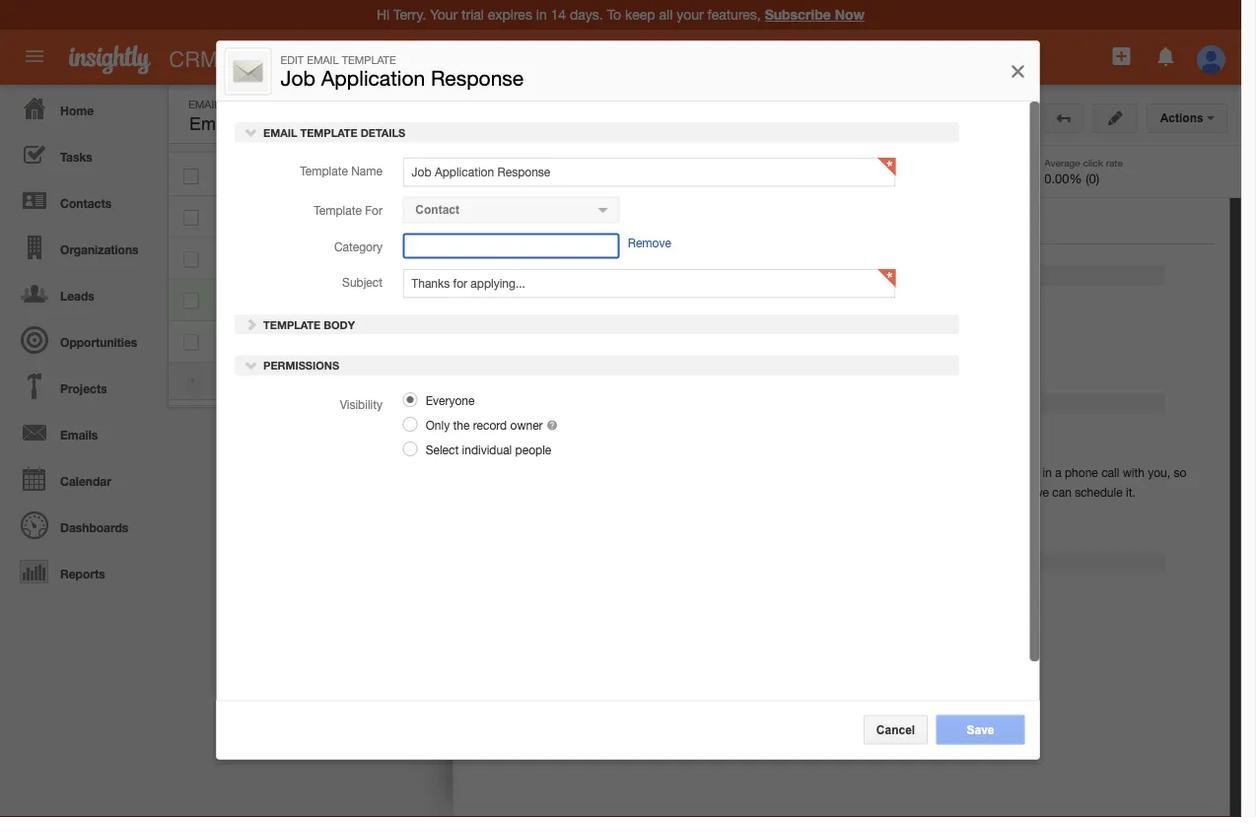 Task type: locate. For each thing, give the bounding box(es) containing it.
3 terry turtle from the top
[[355, 251, 413, 265]]

week
[[979, 485, 1007, 499]]

1 vertical spatial subject
[[585, 363, 625, 377]]

1 vertical spatial category
[[334, 240, 382, 254]]

you right do on the left top of the page
[[332, 168, 351, 182]]

0 vertical spatial in
[[1043, 466, 1052, 479]]

to inside cell
[[411, 335, 421, 348]]

1 horizontal spatial rate
[[1106, 157, 1123, 168]]

contact left info
[[273, 210, 315, 224]]

2 16-nov-23 3:07 pm cell from the top
[[718, 321, 890, 363]]

0 vertical spatial templates
[[223, 98, 285, 110]]

1 horizontal spatial time
[[756, 466, 779, 479]]

0 horizontal spatial details
[[360, 126, 405, 139]]

you
[[332, 168, 351, 182], [338, 335, 358, 348], [813, 485, 832, 499]]

we
[[1034, 485, 1049, 499]]

terry turtle link down thanks for connecting link
[[355, 251, 413, 265]]

2 row from the top
[[169, 196, 940, 238]]

for inside thanks for taking the time to apply to our job posting. i would be interested in a phone call with you, so please suggest a few times that you are available in the coming week and we can schedule it.
[[683, 466, 698, 479]]

emails link
[[5, 409, 158, 455]]

1 horizontal spatial category
[[395, 127, 447, 141]]

contact 0% up 'r' row
[[544, 293, 606, 307]]

0 vertical spatial sales cell
[[381, 155, 529, 196]]

chevron down image for email template details
[[244, 125, 258, 139]]

details down emails sent 0
[[486, 218, 525, 232]]

subject inside "job application response" dialog
[[342, 276, 382, 289]]

the left 'right'
[[425, 335, 441, 348]]

3 row from the top
[[169, 238, 940, 280]]

row containing cold email
[[169, 155, 940, 196]]

4 turtle from the top
[[384, 293, 413, 307]]

right
[[273, 335, 300, 348]]

cell
[[218, 155, 257, 196], [570, 155, 718, 196], [718, 155, 890, 196], [890, 155, 940, 196], [218, 196, 257, 238], [718, 196, 890, 238], [890, 196, 940, 238], [218, 238, 257, 280], [718, 238, 890, 280], [890, 238, 940, 280], [169, 280, 218, 321], [218, 280, 257, 321], [381, 321, 529, 363], [570, 321, 718, 363]]

contact 0% up subject text box on the top of the page
[[544, 251, 606, 265]]

job
[[863, 466, 879, 479]]

thanks for applying... up the body
[[314, 293, 428, 307]]

0% cell down "name" text box
[[570, 196, 718, 238]]

1 vertical spatial 0%
[[589, 252, 606, 265]]

0 vertical spatial 23
[[777, 293, 790, 307]]

2 0.00% from the left
[[1044, 171, 1082, 186]]

0 horizontal spatial a
[[725, 485, 731, 499]]

0% for thanks for contacting us.
[[589, 252, 606, 265]]

category down 'thanks for connecting'
[[334, 240, 382, 254]]

terry turtle link for have
[[355, 168, 413, 182]]

job application response up the body
[[273, 293, 411, 307]]

16-nov-23 3:07 pm cell for contact cell for thanks for applying...
[[718, 280, 890, 321]]

(0)
[[896, 171, 909, 186], [1086, 171, 1099, 186]]

with
[[1123, 466, 1145, 479]]

1 16- from the top
[[733, 293, 751, 307]]

template name up info
[[299, 164, 382, 178]]

2 terry turtle from the top
[[355, 210, 413, 224]]

average inside average click rate 0.00% (0)
[[1044, 157, 1080, 168]]

2 vertical spatial 0%
[[589, 294, 606, 307]]

1 up visibility on the left
[[355, 372, 361, 386]]

0% cell down remove link
[[570, 280, 718, 321]]

1 horizontal spatial 0
[[664, 171, 671, 186]]

2 rate from the left
[[1106, 157, 1123, 168]]

cold
[[273, 168, 298, 182]]

cancel
[[876, 723, 915, 736]]

5
[[860, 372, 866, 386], [883, 372, 890, 386]]

1 vertical spatial contact 0%
[[544, 251, 606, 265]]

0 vertical spatial a
[[1055, 466, 1062, 479]]

rate right open
[[918, 157, 935, 168]]

0% cell
[[570, 196, 718, 238], [570, 238, 718, 280], [570, 280, 718, 321]]

Search this list... text field
[[483, 99, 705, 128]]

hiring up 'can you point me to the right person?'
[[400, 294, 431, 307]]

3:07 for 1st contact cell from the bottom's 16-nov-23 3:07 pm cell
[[793, 335, 816, 348]]

0 vertical spatial subject
[[342, 276, 382, 289]]

1 vertical spatial chevron down image
[[244, 358, 258, 372]]

contact up 'r' row
[[544, 293, 586, 307]]

contact cell
[[529, 196, 586, 238], [529, 238, 586, 280], [529, 280, 586, 321], [529, 321, 586, 363]]

0 horizontal spatial in
[[904, 485, 914, 499]]

16-nov-23 3:07 pm for contact cell for thanks for applying...'s 16-nov-23 3:07 pm cell
[[733, 293, 837, 307]]

0.00% for average click rate 0.00% (0)
[[1044, 171, 1082, 186]]

1 1 from the left
[[355, 372, 361, 386]]

r link
[[233, 330, 257, 353]]

r row group
[[169, 155, 940, 363]]

terry for applying...
[[355, 293, 380, 307]]

0 horizontal spatial template name
[[299, 164, 382, 178]]

you inside cell
[[338, 335, 358, 348]]

terry turtle inside cell
[[355, 335, 413, 348]]

category inside row
[[395, 127, 447, 141]]

to right me
[[411, 335, 421, 348]]

of right -
[[870, 372, 880, 386]]

2 average from the left
[[1044, 157, 1080, 168]]

0 inside delivered 0
[[664, 171, 671, 186]]

2 0% from the top
[[589, 252, 606, 265]]

contact inside button
[[415, 203, 459, 217]]

1 0% from the top
[[589, 211, 606, 224]]

0.00% inside average click rate 0.00% (0)
[[1044, 171, 1082, 186]]

2 terry from the top
[[355, 210, 380, 224]]

for down subject text box on the top of the page
[[608, 320, 625, 334]]

a left few
[[725, 485, 731, 499]]

1 vertical spatial a
[[725, 485, 731, 499]]

1 horizontal spatial 1
[[842, 372, 849, 386]]

2 contact cell from the top
[[529, 238, 586, 280]]

template
[[342, 54, 396, 66], [558, 98, 613, 110], [1107, 106, 1158, 120], [300, 126, 357, 139], [299, 164, 347, 178], [989, 178, 1047, 191], [313, 204, 361, 217], [540, 269, 597, 282], [542, 298, 590, 312], [263, 318, 320, 331], [556, 320, 604, 334]]

average for average click rate 0.00% (0)
[[1044, 157, 1080, 168]]

inbound response
[[273, 251, 372, 265]]

category row
[[169, 115, 939, 152]]

0 down delivered
[[664, 171, 671, 186]]

1 average from the left
[[854, 157, 890, 168]]

0 horizontal spatial average
[[854, 157, 890, 168]]

1 (0) from the left
[[896, 171, 909, 186]]

0
[[474, 171, 481, 186], [664, 171, 671, 186]]

1 terry from the top
[[355, 168, 380, 182]]

terry turtle for contacting
[[355, 251, 413, 265]]

permissions
[[260, 359, 339, 372]]

0 horizontal spatial subject
[[342, 276, 382, 289]]

body
[[323, 318, 354, 331]]

1 horizontal spatial 0.00%
[[1044, 171, 1082, 186]]

2 nov- from the top
[[751, 335, 777, 348]]

0 horizontal spatial email template details
[[260, 126, 405, 139]]

terry turtle link down thanks for contacting us. link
[[355, 293, 413, 307]]

time up times
[[756, 466, 779, 479]]

terry up thanks for applying... link in the left top of the page
[[355, 251, 380, 265]]

0% cell up contact
[[570, 238, 718, 280]]

email template details
[[260, 126, 405, 139], [500, 269, 645, 282]]

2 (0) from the left
[[1086, 171, 1099, 186]]

the inside "job application response" dialog
[[453, 418, 469, 432]]

None checkbox
[[184, 210, 199, 226], [184, 293, 199, 309], [184, 335, 199, 351], [184, 210, 199, 226], [184, 293, 199, 309], [184, 335, 199, 351]]

emails up "calendar" link
[[60, 428, 98, 442]]

1 vertical spatial applying...
[[704, 363, 759, 377]]

right
[[445, 335, 468, 348]]

rate inside average click rate 0.00% (0)
[[1106, 157, 1123, 168]]

remove
[[627, 236, 671, 250]]

sales left us. on the left top
[[400, 252, 428, 265]]

0 horizontal spatial for
[[365, 204, 382, 217]]

23 inside 'r' row
[[777, 335, 790, 348]]

0 vertical spatial details
[[360, 126, 405, 139]]

0 vertical spatial contact 0%
[[544, 210, 606, 224]]

5 left items
[[883, 372, 890, 386]]

0.00% inside the average open rate 0.00% (0)
[[854, 171, 892, 186]]

5 terry turtle from the top
[[355, 335, 413, 348]]

sales up general
[[400, 169, 428, 182]]

2 0 from the left
[[664, 171, 671, 186]]

contact right person?
[[544, 335, 586, 348]]

terry right info
[[355, 210, 380, 224]]

terry turtle link
[[355, 168, 413, 182], [355, 210, 413, 224], [355, 251, 413, 265], [355, 293, 413, 307]]

1 16-nov-23 3:07 pm cell from the top
[[718, 280, 890, 321]]

thanks for applying... inside r row group
[[314, 293, 428, 307]]

2 3:07 from the top
[[793, 335, 816, 348]]

None radio
[[402, 392, 417, 407], [402, 417, 417, 432], [402, 442, 417, 456], [402, 392, 417, 407], [402, 417, 417, 432], [402, 442, 417, 456]]

for down contact
[[687, 363, 701, 377]]

application right edit
[[321, 66, 425, 90]]

details down remove
[[600, 269, 645, 282]]

average inside the average open rate 0.00% (0)
[[854, 157, 890, 168]]

5 right -
[[860, 372, 866, 386]]

contact button
[[402, 197, 619, 223]]

templates
[[223, 98, 285, 110], [238, 114, 319, 134]]

row down the lead
[[169, 196, 940, 238]]

16-nov-23 3:07 pm cell for 1st contact cell from the bottom
[[718, 321, 890, 363]]

you,
[[1148, 466, 1170, 479]]

3 0% from the top
[[589, 294, 606, 307]]

select individual people
[[422, 443, 551, 456]]

1 vertical spatial you
[[338, 335, 358, 348]]

it.
[[1126, 485, 1136, 499]]

0 vertical spatial for
[[365, 204, 382, 217]]

1 0% cell from the top
[[570, 196, 718, 238]]

2 vertical spatial category
[[577, 342, 625, 356]]

time inside thanks for taking the time to apply to our job posting. i would be interested in a phone call with you, so please suggest a few times that you are available in the coming week and we can schedule it.
[[756, 466, 779, 479]]

(0) down open
[[896, 171, 909, 186]]

notifications image
[[1154, 44, 1178, 68]]

average left open
[[854, 157, 890, 168]]

sales cell up general
[[381, 155, 529, 196]]

terry turtle link for contacting
[[355, 251, 413, 265]]

1 of from the left
[[341, 372, 352, 386]]

3 turtle from the top
[[384, 251, 413, 265]]

this record will only be visible to its creator and administrators. image
[[546, 418, 557, 432]]

0 inside emails sent 0
[[474, 171, 481, 186]]

template for inside "job application response" dialog
[[313, 204, 382, 217]]

so
[[1174, 466, 1186, 479]]

row containing inbound response
[[169, 238, 940, 280]]

1 horizontal spatial subject
[[585, 363, 625, 377]]

contact 0% down the lead
[[544, 210, 606, 224]]

thanks for application
[[314, 293, 352, 307]]

template name up 'r' row
[[542, 298, 625, 312]]

3:07 inside 'r' row
[[793, 335, 816, 348]]

subject down 'r' row
[[585, 363, 625, 377]]

0 vertical spatial email template details
[[260, 126, 405, 139]]

a up can
[[1055, 466, 1062, 479]]

terry turtle for applying...
[[355, 293, 413, 307]]

you inside thanks for taking the time to apply to our job posting. i would be interested in a phone call with you, so please suggest a few times that you are available in the coming week and we can schedule it.
[[813, 485, 832, 499]]

1 vertical spatial nov-
[[751, 335, 777, 348]]

call
[[1101, 466, 1119, 479]]

3 contact 0% from the top
[[544, 293, 606, 307]]

connecting
[[373, 210, 432, 224]]

1 vertical spatial 16-
[[733, 335, 751, 348]]

row up person?
[[169, 280, 940, 321]]

2 1 from the left
[[842, 372, 849, 386]]

1 horizontal spatial name
[[594, 298, 625, 312]]

opportunities link
[[5, 316, 158, 363]]

0 vertical spatial 16-
[[733, 293, 751, 307]]

job application response
[[524, 109, 767, 134], [273, 293, 411, 307], [645, 298, 784, 312]]

for right info
[[355, 210, 370, 224]]

0 right connect?
[[474, 171, 481, 186]]

thanks for connecting link
[[314, 210, 432, 224]]

contact cell down the details link
[[529, 280, 586, 321]]

sales cell
[[381, 155, 529, 196], [381, 238, 529, 280]]

0 vertical spatial time
[[383, 168, 406, 182]]

template for down subject text box on the top of the page
[[556, 320, 625, 334]]

1 terry turtle link from the top
[[355, 168, 413, 182]]

application up the body
[[296, 293, 355, 307]]

1 rate from the left
[[918, 157, 935, 168]]

1 horizontal spatial email template details
[[500, 269, 645, 282]]

thanks for response
[[314, 251, 352, 265]]

you down the body
[[338, 335, 358, 348]]

None field
[[402, 233, 619, 259]]

2 pm from the top
[[819, 335, 837, 348]]

only
[[425, 418, 449, 432]]

emails inside emails sent 0
[[474, 157, 503, 168]]

category down subject text box on the top of the page
[[577, 342, 625, 356]]

1 vertical spatial 16-nov-23 3:07 pm
[[733, 335, 837, 348]]

data
[[950, 464, 974, 478]]

of
[[341, 372, 352, 386], [870, 372, 880, 386]]

in up the we
[[1043, 466, 1052, 479]]

1 left -
[[842, 372, 849, 386]]

0 horizontal spatial rate
[[918, 157, 935, 168]]

turtle
[[384, 168, 413, 182], [384, 210, 413, 224], [384, 251, 413, 265], [384, 293, 413, 307], [384, 335, 413, 348]]

0 vertical spatial template name
[[299, 164, 382, 178]]

1 terry turtle from the top
[[355, 168, 413, 182]]

4 terry turtle link from the top
[[355, 293, 413, 307]]

2 vertical spatial details
[[600, 269, 645, 282]]

projects link
[[5, 363, 158, 409]]

1 horizontal spatial emails
[[474, 157, 503, 168]]

email inside r row group
[[301, 168, 330, 182]]

thanks for contacting us. link
[[314, 251, 448, 265]]

rate for average open rate 0.00% (0)
[[918, 157, 935, 168]]

row
[[169, 155, 940, 196], [169, 196, 940, 238], [169, 238, 940, 280], [169, 280, 940, 321]]

terry left me
[[355, 335, 380, 348]]

0 horizontal spatial time
[[383, 168, 406, 182]]

record permissions image
[[772, 109, 790, 134]]

0 horizontal spatial applying...
[[373, 293, 428, 307]]

0 vertical spatial 16-nov-23 3:07 pm
[[733, 293, 837, 307]]

1 contact cell from the top
[[529, 196, 586, 238]]

0.00% for average open rate 0.00% (0)
[[854, 171, 892, 186]]

1 vertical spatial hiring
[[645, 342, 676, 356]]

to
[[409, 168, 420, 182], [411, 335, 421, 348], [783, 466, 793, 479], [829, 466, 839, 479]]

navigation
[[0, 85, 158, 595]]

job up 'template body'
[[273, 293, 292, 307]]

contact 0% for thanks for applying...
[[544, 293, 606, 307]]

sales for us.
[[400, 252, 428, 265]]

contact down connect?
[[415, 203, 459, 217]]

0 vertical spatial emails
[[474, 157, 503, 168]]

5 terry from the top
[[355, 335, 380, 348]]

contacts
[[60, 196, 111, 210]]

tasks link
[[5, 131, 158, 177]]

please
[[642, 485, 676, 499]]

application up "name" text box
[[564, 109, 668, 134]]

1 5 from the left
[[860, 372, 866, 386]]

email template image
[[471, 96, 511, 135]]

chevron down image
[[244, 125, 258, 139], [244, 358, 258, 372]]

individual
[[461, 443, 511, 456]]

1 horizontal spatial details
[[486, 218, 525, 232]]

in down posting.
[[904, 485, 914, 499]]

5 turtle from the top
[[384, 335, 413, 348]]

save
[[967, 723, 994, 736]]

rate for average click rate 0.00% (0)
[[1106, 157, 1123, 168]]

1 turtle from the top
[[384, 168, 413, 182]]

2 0% cell from the top
[[570, 238, 718, 280]]

Subject text field
[[402, 269, 895, 298]]

open
[[893, 157, 915, 168]]

4 terry turtle from the top
[[355, 293, 413, 307]]

0 horizontal spatial hiring
[[400, 294, 431, 307]]

emails inside "link"
[[60, 428, 98, 442]]

cold email
[[273, 168, 330, 182]]

contact cell right person?
[[529, 321, 586, 363]]

2 16-nov-23 3:07 pm from the top
[[733, 335, 837, 348]]

1 horizontal spatial for
[[608, 320, 625, 334]]

template inside edit email template job application response
[[342, 54, 396, 66]]

terry turtle cell
[[340, 321, 413, 363]]

0 horizontal spatial 0.00%
[[854, 171, 892, 186]]

1 horizontal spatial (0)
[[1086, 171, 1099, 186]]

2 horizontal spatial details
[[600, 269, 645, 282]]

1 horizontal spatial applying...
[[704, 363, 759, 377]]

contact cell for thanks for connecting
[[529, 196, 586, 238]]

row down 'contact' button
[[169, 238, 940, 280]]

2 terry turtle link from the top
[[355, 210, 413, 224]]

template body
[[260, 318, 354, 331]]

thanks for applying... down contact
[[645, 363, 759, 377]]

for up point
[[355, 293, 370, 307]]

rate right click
[[1106, 157, 1123, 168]]

pm inside 'r' row
[[819, 335, 837, 348]]

posting.
[[883, 466, 925, 479]]

right person cell
[[257, 321, 341, 363]]

terry turtle
[[355, 168, 413, 182], [355, 210, 413, 224], [355, 251, 413, 265], [355, 293, 413, 307], [355, 335, 413, 348]]

rate inside the average open rate 0.00% (0)
[[918, 157, 935, 168]]

you left are
[[813, 485, 832, 499]]

1 horizontal spatial 5
[[883, 372, 890, 386]]

few
[[735, 485, 754, 499]]

row down "category" row
[[169, 155, 940, 196]]

0 horizontal spatial 0
[[474, 171, 481, 186]]

1 sales cell from the top
[[381, 155, 529, 196]]

16-nov-23 3:07 pm inside 'r' row
[[733, 335, 837, 348]]

emails for emails sent 0
[[474, 157, 503, 168]]

1 horizontal spatial template name
[[542, 298, 625, 312]]

details up do you have time to connect?
[[360, 126, 405, 139]]

1 contact 0% from the top
[[544, 210, 606, 224]]

1 vertical spatial pm
[[819, 335, 837, 348]]

can
[[314, 335, 335, 348]]

1 3:07 from the top
[[793, 293, 816, 307]]

category up connect?
[[395, 127, 447, 141]]

(0) inside average click rate 0.00% (0)
[[1086, 171, 1099, 186]]

1 0 from the left
[[474, 171, 481, 186]]

4 terry from the top
[[355, 293, 380, 307]]

contacting
[[373, 251, 429, 265]]

average left click
[[1044, 157, 1080, 168]]

1 chevron down image from the top
[[244, 125, 258, 139]]

0 vertical spatial category
[[395, 127, 447, 141]]

select
[[425, 443, 458, 456]]

name
[[351, 164, 382, 178], [594, 298, 625, 312]]

0 vertical spatial 0%
[[589, 211, 606, 224]]

job
[[280, 66, 315, 90], [524, 109, 558, 134], [273, 293, 292, 307], [645, 298, 665, 312]]

cancel button
[[863, 715, 928, 745]]

for for info
[[355, 210, 370, 224]]

16-nov-23 3:07 pm cell
[[718, 280, 890, 321], [718, 321, 890, 363]]

(0) inside the average open rate 0.00% (0)
[[896, 171, 909, 186]]

email template details up 'r' row
[[500, 269, 645, 282]]

0 vertical spatial pm
[[819, 293, 837, 307]]

turtle for applying...
[[384, 293, 413, 307]]

3 0% cell from the top
[[570, 280, 718, 321]]

terry turtle link up thanks for contacting us.
[[355, 210, 413, 224]]

1 horizontal spatial hiring
[[645, 342, 676, 356]]

remove link
[[627, 236, 671, 250]]

2 vertical spatial you
[[813, 485, 832, 499]]

2 sales cell from the top
[[381, 238, 529, 280]]

pm for 1st contact cell from the bottom's 16-nov-23 3:07 pm cell
[[819, 335, 837, 348]]

3 terry turtle link from the top
[[355, 251, 413, 265]]

name down subject text box on the top of the page
[[594, 298, 625, 312]]

reports
[[60, 567, 105, 581]]

1 16-nov-23 3:07 pm from the top
[[733, 293, 837, 307]]

details inside "job application response" dialog
[[360, 126, 405, 139]]

chevron down image for permissions
[[244, 358, 258, 372]]

None checkbox
[[183, 126, 198, 141], [184, 168, 199, 184], [184, 252, 199, 267], [183, 126, 198, 141], [184, 168, 199, 184], [184, 252, 199, 267]]

templates up cold
[[238, 114, 319, 134]]

contact info link
[[273, 210, 348, 224]]

contact
[[415, 203, 459, 217], [273, 210, 315, 224], [544, 210, 586, 224], [544, 251, 586, 265], [544, 293, 586, 307], [544, 335, 586, 348]]

subject up thanks for applying... link in the left top of the page
[[342, 276, 382, 289]]

3 contact cell from the top
[[529, 280, 586, 321]]

dashboards
[[60, 521, 128, 534]]

0 vertical spatial chevron down image
[[244, 125, 258, 139]]

2 23 from the top
[[777, 335, 790, 348]]

rate
[[918, 157, 935, 168], [1106, 157, 1123, 168]]

2 horizontal spatial category
[[577, 342, 625, 356]]

0 vertical spatial you
[[332, 168, 351, 182]]

emails left sent
[[474, 157, 503, 168]]

turtle for connecting
[[384, 210, 413, 224]]

0 horizontal spatial thanks for applying...
[[314, 293, 428, 307]]

0 vertical spatial nov-
[[751, 293, 777, 307]]

0 vertical spatial applying...
[[373, 293, 428, 307]]

16-nov-23 3:07 pm inside row
[[733, 293, 837, 307]]

name right do on the left top of the page
[[351, 164, 382, 178]]

(0) down click
[[1086, 171, 1099, 186]]

templates down edit
[[223, 98, 285, 110]]

0 horizontal spatial of
[[341, 372, 352, 386]]

terry turtle link up thanks for connecting link
[[355, 168, 413, 182]]

0 horizontal spatial name
[[351, 164, 382, 178]]

0 horizontal spatial 1
[[355, 372, 361, 386]]

all link
[[396, 42, 456, 77]]

1 horizontal spatial of
[[870, 372, 880, 386]]

0 vertical spatial thanks for applying...
[[314, 293, 428, 307]]

contact cell down 'contact' button
[[529, 238, 586, 280]]

sales for time
[[400, 169, 428, 182]]

email template details up do on the left top of the page
[[260, 126, 405, 139]]

1 pm from the top
[[819, 293, 837, 307]]

1 horizontal spatial template for
[[556, 320, 625, 334]]

1 vertical spatial sales
[[400, 252, 428, 265]]

0 horizontal spatial 5
[[860, 372, 866, 386]]

1 vertical spatial sales cell
[[381, 238, 529, 280]]

average click rate 0.00% (0)
[[1044, 157, 1123, 186]]

0 vertical spatial sales
[[400, 169, 428, 182]]

2 sales from the top
[[400, 252, 428, 265]]

2 chevron down image from the top
[[244, 358, 258, 372]]

the right only
[[453, 418, 469, 432]]

1 0.00% from the left
[[854, 171, 892, 186]]

available
[[855, 485, 901, 499]]

job up email templates email templates
[[280, 66, 315, 90]]

terry turtle link for connecting
[[355, 210, 413, 224]]

0 vertical spatial template for
[[313, 204, 382, 217]]

template name
[[299, 164, 382, 178], [542, 298, 625, 312]]

new email template link
[[1032, 99, 1171, 128]]

for down have
[[365, 204, 382, 217]]

contact cell down the lead
[[529, 196, 586, 238]]

0 horizontal spatial template for
[[313, 204, 382, 217]]

sales cell down general
[[381, 238, 529, 280]]

the
[[425, 335, 441, 348], [453, 418, 469, 432], [737, 466, 753, 479], [917, 485, 934, 499]]

3 terry from the top
[[355, 251, 380, 265]]

1 vertical spatial emails
[[60, 428, 98, 442]]

terry up thanks for connecting link
[[355, 168, 380, 182]]

2 turtle from the top
[[384, 210, 413, 224]]

1 horizontal spatial thanks for applying...
[[645, 363, 759, 377]]

dashboards link
[[5, 502, 158, 548]]

template for down have
[[313, 204, 382, 217]]

4 row from the top
[[169, 280, 940, 321]]

2 contact 0% from the top
[[544, 251, 606, 265]]

0 vertical spatial 3:07
[[793, 293, 816, 307]]

1 horizontal spatial a
[[1055, 466, 1062, 479]]

projects
[[60, 382, 107, 395]]

0% cell for thanks for contacting us.
[[570, 238, 718, 280]]

subject
[[342, 276, 382, 289], [585, 363, 625, 377]]

23
[[777, 293, 790, 307], [777, 335, 790, 348]]

do you have time to connect?
[[314, 168, 472, 182]]

0 horizontal spatial emails
[[60, 428, 98, 442]]

3:07
[[793, 293, 816, 307], [793, 335, 816, 348]]

for left contacting
[[355, 251, 370, 265]]

2 16- from the top
[[733, 335, 751, 348]]

1 sales from the top
[[400, 169, 428, 182]]

1 row from the top
[[169, 155, 940, 196]]

emails for emails
[[60, 428, 98, 442]]

row containing contact info
[[169, 196, 940, 238]]

thanks for applying...
[[314, 293, 428, 307], [645, 363, 759, 377]]

1 vertical spatial 23
[[777, 335, 790, 348]]

thanks for info
[[314, 210, 352, 224]]



Task type: describe. For each thing, give the bounding box(es) containing it.
email template categories
[[952, 178, 1119, 191]]

contact cell for thanks for applying...
[[529, 280, 586, 321]]

0% for thanks for connecting
[[589, 211, 606, 224]]

and
[[1010, 485, 1030, 499]]

taking
[[701, 466, 733, 479]]

1 vertical spatial template name
[[542, 298, 625, 312]]

record
[[472, 418, 506, 432]]

reports link
[[5, 548, 158, 595]]

contact cell for thanks for contacting us.
[[529, 238, 586, 280]]

that
[[789, 485, 809, 499]]

thanks inside thanks for taking the time to apply to our job posting. i would be interested in a phone call with you, so please suggest a few times that you are available in the coming week and we can schedule it.
[[642, 466, 680, 479]]

template name inside "job application response" dialog
[[299, 164, 382, 178]]

for inside "job application response" dialog
[[365, 204, 382, 217]]

subscribe now
[[765, 6, 865, 23]]

0% cell for thanks for connecting
[[570, 196, 718, 238]]

terry turtle link for applying...
[[355, 293, 413, 307]]

average for average open rate 0.00% (0)
[[854, 157, 890, 168]]

the down the i
[[917, 485, 934, 499]]

1 - 5 of 5 items
[[842, 372, 922, 386]]

to left connect?
[[409, 168, 420, 182]]

(0) for average open rate 0.00% (0)
[[896, 171, 909, 186]]

do you have time to connect? link
[[314, 168, 472, 182]]

application up contact
[[668, 298, 728, 312]]

calendar
[[60, 474, 111, 488]]

1 horizontal spatial in
[[1043, 466, 1052, 479]]

interested
[[987, 466, 1039, 479]]

us.
[[432, 251, 448, 265]]

email template details inside "job application response" dialog
[[260, 126, 405, 139]]

home link
[[5, 85, 158, 131]]

sales cell for thanks for contacting us.
[[381, 238, 529, 280]]

2 5 from the left
[[883, 372, 890, 386]]

connect?
[[423, 168, 472, 182]]

email inside edit email template job application response
[[307, 54, 339, 66]]

job down subject text box on the top of the page
[[645, 298, 665, 312]]

general cell
[[381, 196, 529, 238]]

terry for connecting
[[355, 210, 380, 224]]

would
[[935, 466, 967, 479]]

bin
[[1027, 126, 1046, 138]]

contact down 'contact' button
[[544, 251, 586, 265]]

1 vertical spatial for
[[608, 320, 625, 334]]

for for response
[[355, 251, 370, 265]]

data processing addendum link
[[950, 464, 1098, 478]]

owner
[[510, 418, 542, 432]]

people
[[515, 443, 551, 456]]

close image
[[1008, 60, 1028, 83]]

name inside "job application response" dialog
[[351, 164, 382, 178]]

job application response inside r row group
[[273, 293, 411, 307]]

click
[[1083, 157, 1103, 168]]

details inside the details link
[[486, 218, 525, 232]]

you for do
[[332, 168, 351, 182]]

response inside edit email template job application response
[[431, 66, 524, 90]]

navigation containing home
[[0, 85, 158, 595]]

tasks
[[60, 150, 92, 164]]

job application response link
[[273, 293, 421, 307]]

16- inside 'r' row
[[733, 335, 751, 348]]

edit email template job application response
[[280, 54, 524, 90]]

cold email link
[[273, 168, 340, 182]]

crm
[[169, 46, 218, 71]]

terry for have
[[355, 168, 380, 182]]

1 vertical spatial thanks for applying...
[[645, 363, 759, 377]]

contact info
[[273, 210, 338, 224]]

hiring cell
[[381, 280, 529, 321]]

terry inside cell
[[355, 335, 380, 348]]

to up that
[[783, 466, 793, 479]]

1 23 from the top
[[777, 293, 790, 307]]

0% cell for thanks for applying...
[[570, 280, 718, 321]]

point
[[361, 335, 388, 348]]

application inside edit email template job application response
[[321, 66, 425, 90]]

terry turtle for connecting
[[355, 210, 413, 224]]

everyone
[[422, 393, 474, 407]]

lead cell
[[529, 155, 570, 196]]

job application response dialog
[[216, 41, 1040, 760]]

general
[[400, 211, 440, 224]]

1 vertical spatial email template details
[[500, 269, 645, 282]]

delivered
[[664, 157, 705, 168]]

contact inside 'r' row
[[544, 335, 586, 348]]

hiring inside hiring cell
[[400, 294, 431, 307]]

apply
[[796, 466, 825, 479]]

Name text field
[[402, 157, 895, 187]]

2 of from the left
[[870, 372, 880, 386]]

thanks for taking the time to apply to our job posting. i would be interested in a phone call with you, so please suggest a few times that you are available in the coming week and we can schedule it.
[[642, 466, 1186, 499]]

job application response up contact
[[645, 298, 784, 312]]

terry for contacting
[[355, 251, 380, 265]]

1 vertical spatial in
[[904, 485, 914, 499]]

turtle inside cell
[[384, 335, 413, 348]]

contact down the lead
[[544, 210, 586, 224]]

leads link
[[5, 270, 158, 316]]

can you point me to the right person?
[[314, 335, 515, 348]]

leads
[[60, 289, 94, 303]]

emails sent 0
[[474, 157, 526, 186]]

(0) for average click rate 0.00% (0)
[[1086, 171, 1099, 186]]

person?
[[472, 335, 515, 348]]

1 vertical spatial template for
[[556, 320, 625, 334]]

edit
[[280, 54, 304, 66]]

1 vertical spatial name
[[594, 298, 625, 312]]

job application response up "name" text box
[[524, 109, 767, 134]]

of 1
[[341, 372, 361, 386]]

-
[[852, 372, 857, 386]]

to left our
[[829, 466, 839, 479]]

be
[[970, 466, 984, 479]]

data processing addendum
[[950, 464, 1098, 478]]

turtle for have
[[384, 168, 413, 182]]

contact 0% for thanks for contacting us.
[[544, 251, 606, 265]]

show sidebar image
[[986, 106, 1000, 120]]

the up few
[[737, 466, 753, 479]]

3:07 for contact cell for thanks for applying...'s 16-nov-23 3:07 pm cell
[[793, 293, 816, 307]]

none field inside "job application response" dialog
[[402, 233, 619, 259]]

terry turtle for have
[[355, 168, 413, 182]]

16-nov-23 3:07 pm for 1st contact cell from the bottom's 16-nov-23 3:07 pm cell
[[733, 335, 837, 348]]

recycle bin link
[[952, 125, 1055, 141]]

page
[[253, 372, 281, 386]]

0% for thanks for applying...
[[589, 294, 606, 307]]

delivered 0
[[664, 157, 705, 186]]

subscribe now link
[[765, 6, 865, 23]]

processing
[[978, 464, 1036, 478]]

job inside r row group
[[273, 293, 292, 307]]

categories
[[1050, 178, 1119, 191]]

1 nov- from the top
[[751, 293, 777, 307]]

addendum
[[1040, 464, 1098, 478]]

schedule
[[1075, 485, 1123, 499]]

you for can
[[338, 335, 358, 348]]

contacts link
[[5, 177, 158, 224]]

time inside r row group
[[383, 168, 406, 182]]

pm for contact cell for thanks for applying...'s 16-nov-23 3:07 pm cell
[[819, 293, 837, 307]]

1 vertical spatial templates
[[238, 114, 319, 134]]

sales cell for do you have time to connect?
[[381, 155, 529, 196]]

nov- inside 'r' row
[[751, 335, 777, 348]]

the inside cell
[[425, 335, 441, 348]]

contact 0% for thanks for connecting
[[544, 210, 606, 224]]

calendar link
[[5, 455, 158, 502]]

r row
[[169, 321, 940, 363]]

person
[[304, 335, 341, 348]]

actions
[[1160, 111, 1207, 125]]

application inside r row group
[[296, 293, 355, 307]]

inbound response link
[[273, 251, 382, 265]]

info
[[318, 210, 338, 224]]

are
[[835, 485, 852, 499]]

Search all data.... text field
[[456, 41, 845, 77]]

home
[[60, 104, 94, 117]]

row containing job application response
[[169, 280, 940, 321]]

can you point me to the right person? cell
[[298, 321, 515, 363]]

category inside "job application response" dialog
[[334, 240, 382, 254]]

suggest
[[680, 485, 722, 499]]

all
[[416, 52, 431, 67]]

applying... inside row
[[373, 293, 428, 307]]

have
[[355, 168, 380, 182]]

job inside edit email template job application response
[[280, 66, 315, 90]]

opportunities
[[60, 335, 137, 349]]

for for application
[[355, 293, 370, 307]]

i
[[929, 466, 932, 479]]

visibility
[[339, 397, 382, 411]]

job up sent
[[524, 109, 558, 134]]

email template
[[524, 98, 613, 110]]

can
[[1052, 485, 1072, 499]]

chevron right image
[[244, 317, 258, 331]]

turtle for contacting
[[384, 251, 413, 265]]

details link
[[474, 213, 537, 241]]

lead
[[544, 168, 570, 182]]

4 contact cell from the top
[[529, 321, 586, 363]]

email templates email templates
[[188, 98, 319, 134]]



Task type: vqa. For each thing, say whether or not it's contained in the screenshot.
following link
no



